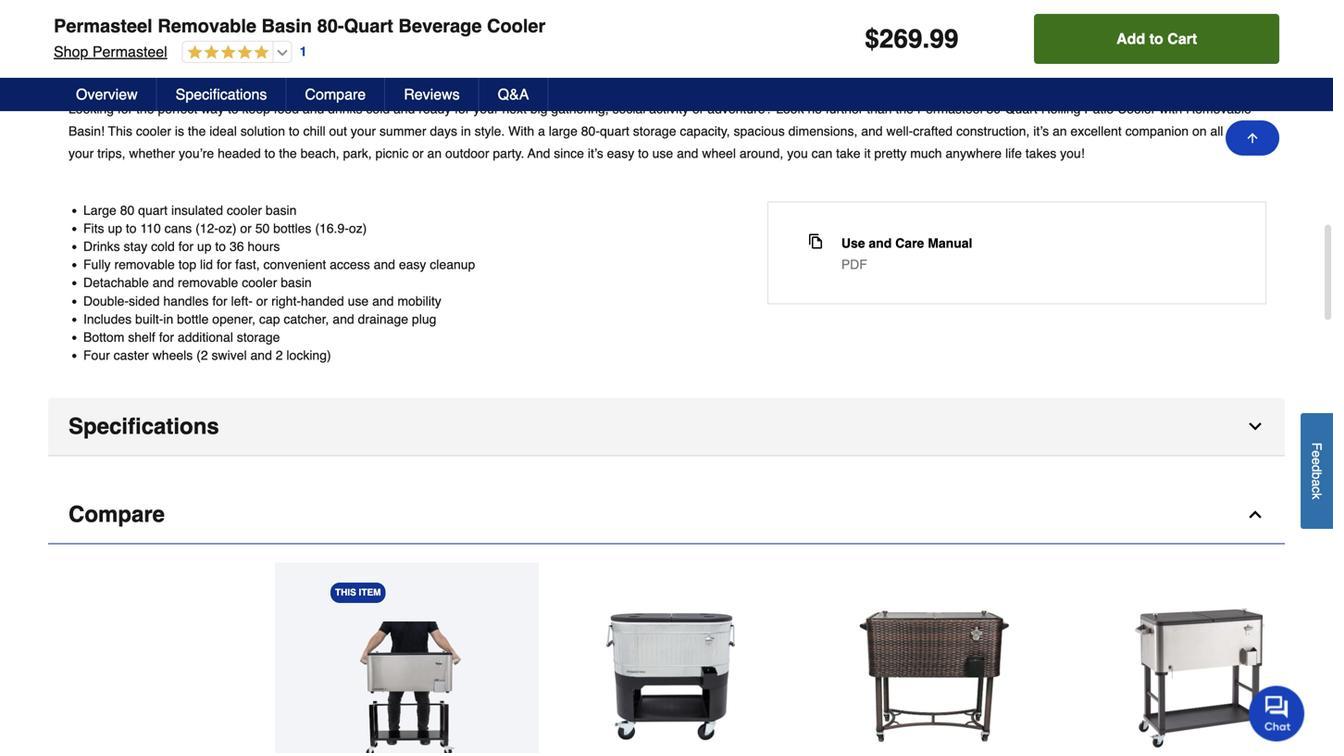 Task type: describe. For each thing, give the bounding box(es) containing it.
and up chill
[[303, 101, 324, 116]]

permasteel brown hand-woven wicker 80-quart beverage cooler image
[[859, 600, 1012, 753]]

way
[[201, 101, 224, 116]]

2
[[276, 348, 283, 363]]

the up well-
[[896, 101, 914, 116]]

shop
[[54, 43, 88, 60]]

f
[[1310, 442, 1325, 450]]

to left 36
[[215, 239, 226, 254]]

permasteel galvanized steel rolling 120-quart beverage cooler image
[[595, 600, 748, 753]]

all
[[1211, 123, 1224, 138]]

2 vertical spatial 80-
[[581, 123, 600, 138]]

next
[[503, 101, 527, 116]]

(2
[[197, 348, 208, 363]]

0 vertical spatial basin
[[266, 203, 297, 217]]

ideal
[[210, 123, 237, 138]]

or up capacity, on the right of page
[[693, 101, 704, 116]]

b
[[1310, 472, 1325, 479]]

cold inside looking for the perfect way to keep food and drinks cold and ready for your next big gathering, social activity or adventure? look no further than the permasteel 80-quart rolling patio cooler with removable basin! this cooler is the ideal solution to chill out your summer days in style. with a large 80-quart storage capacity, spacious dimensions, and well-crafted construction, it's an excellent companion on all of your trips, whether you're headed to the beach, park, picnic or an outdoor party. and since it's easy to use and wheel around, you can take it pretty much anywhere life takes you!
[[366, 101, 390, 116]]

opener,
[[212, 312, 256, 326]]

q&a
[[498, 86, 529, 103]]

this item
[[335, 587, 381, 598]]

trinity 100 quart stainless steel beverage cooler | detachable tub | insulated lid | 304 grade steel | 25 gallon capacity image
[[1123, 600, 1276, 753]]

food
[[274, 101, 299, 116]]

for left left- at left
[[212, 293, 228, 308]]

add to cart
[[1117, 30, 1198, 47]]

bottle
[[177, 312, 209, 326]]

0 vertical spatial 80-
[[317, 15, 344, 37]]

trips,
[[97, 146, 125, 161]]

0 horizontal spatial up
[[108, 221, 122, 236]]

pdf
[[842, 257, 868, 272]]

reviews button
[[386, 78, 480, 111]]

1 horizontal spatial your
[[351, 123, 376, 138]]

additional
[[178, 330, 233, 345]]

and up it
[[862, 123, 883, 138]]

fits
[[83, 221, 104, 236]]

to right way
[[228, 101, 239, 116]]

cold inside the large 80 quart insulated cooler basin fits up to 110 cans (12-oz) or 50 bottles (16.9-oz) drinks stay cold for up to 36 hours fully removable top lid for fast, convenient access and easy cleanup detachable and removable cooler basin double-sided handles for left- or right-handed use and mobility includes built-in bottle opener, cap catcher, and drainage plug bottom shelf for additional storage four caster wheels (2 swivel and 2 locking)
[[151, 239, 175, 254]]

summer
[[380, 123, 427, 138]]

to inside button
[[1150, 30, 1164, 47]]

includes
[[83, 312, 132, 326]]

and right access
[[374, 257, 395, 272]]

days
[[430, 123, 458, 138]]

chill
[[303, 123, 326, 138]]

you
[[788, 146, 808, 161]]

quart inside looking for the perfect way to keep food and drinks cold and ready for your next big gathering, social activity or adventure? look no further than the permasteel 80-quart rolling patio cooler with removable basin! this cooler is the ideal solution to chill out your summer days in style. with a large 80-quart storage capacity, spacious dimensions, and well-crafted construction, it's an excellent companion on all of your trips, whether you're headed to the beach, park, picnic or an outdoor party. and since it's easy to use and wheel around, you can take it pretty much anywhere life takes you!
[[1006, 101, 1038, 116]]

removable inside looking for the perfect way to keep food and drinks cold and ready for your next big gathering, social activity or adventure? look no further than the permasteel 80-quart rolling patio cooler with removable basin! this cooler is the ideal solution to chill out your summer days in style. with a large 80-quart storage capacity, spacious dimensions, and well-crafted construction, it's an excellent companion on all of your trips, whether you're headed to the beach, park, picnic or an outdoor party. and since it's easy to use and wheel around, you can take it pretty much anywhere life takes you!
[[1187, 101, 1252, 116]]

cap
[[259, 312, 280, 326]]

use and care manual pdf
[[842, 236, 973, 272]]

2 e from the top
[[1310, 458, 1325, 465]]

add to cart button
[[1035, 14, 1280, 64]]

excellent
[[1071, 123, 1122, 138]]

dimensions,
[[789, 123, 858, 138]]

1 vertical spatial overview
[[76, 86, 138, 103]]

and left 2
[[251, 348, 272, 363]]

shelf
[[128, 330, 155, 345]]

around,
[[740, 146, 784, 161]]

drainage
[[358, 312, 409, 326]]

right-
[[272, 293, 301, 308]]

it
[[865, 146, 871, 161]]

a inside looking for the perfect way to keep food and drinks cold and ready for your next big gathering, social activity or adventure? look no further than the permasteel 80-quart rolling patio cooler with removable basin! this cooler is the ideal solution to chill out your summer days in style. with a large 80-quart storage capacity, spacious dimensions, and well-crafted construction, it's an excellent companion on all of your trips, whether you're headed to the beach, park, picnic or an outdoor party. and since it's easy to use and wheel around, you can take it pretty much anywhere life takes you!
[[538, 123, 545, 138]]

shop permasteel
[[54, 43, 167, 60]]

drinks
[[83, 239, 120, 254]]

cart
[[1168, 30, 1198, 47]]

1 vertical spatial it's
[[588, 146, 604, 161]]

ready
[[419, 101, 451, 116]]

beach,
[[301, 146, 340, 161]]

wheel
[[702, 146, 736, 161]]

f e e d b a c k button
[[1301, 413, 1334, 529]]

and up drainage
[[372, 293, 394, 308]]

social
[[613, 101, 646, 116]]

sided
[[129, 293, 160, 308]]

large
[[549, 123, 578, 138]]

looking for the perfect way to keep food and drinks cold and ready for your next big gathering, social activity or adventure? look no further than the permasteel 80-quart rolling patio cooler with removable basin! this cooler is the ideal solution to chill out your summer days in style. with a large 80-quart storage capacity, spacious dimensions, and well-crafted construction, it's an excellent companion on all of your trips, whether you're headed to the beach, park, picnic or an outdoor party. and since it's easy to use and wheel around, you can take it pretty much anywhere life takes you!
[[69, 101, 1252, 161]]

or left 50
[[240, 221, 252, 236]]

bottom
[[83, 330, 124, 345]]

2 horizontal spatial 80-
[[987, 101, 1006, 116]]

storage inside looking for the perfect way to keep food and drinks cold and ready for your next big gathering, social activity or adventure? look no further than the permasteel 80-quart rolling patio cooler with removable basin! this cooler is the ideal solution to chill out your summer days in style. with a large 80-quart storage capacity, spacious dimensions, and well-crafted construction, it's an excellent companion on all of your trips, whether you're headed to the beach, park, picnic or an outdoor party. and since it's easy to use and wheel around, you can take it pretty much anywhere life takes you!
[[633, 123, 677, 138]]

adventure?
[[708, 101, 773, 116]]

with
[[509, 123, 535, 138]]

0 vertical spatial permasteel
[[54, 15, 153, 37]]

fully
[[83, 257, 111, 272]]

compare for bottom compare button
[[69, 502, 165, 527]]

hours
[[248, 239, 280, 254]]

a inside button
[[1310, 479, 1325, 486]]

construction,
[[957, 123, 1030, 138]]

picnic
[[376, 146, 409, 161]]

0 vertical spatial specifications button
[[157, 78, 287, 111]]

cooler inside looking for the perfect way to keep food and drinks cold and ready for your next big gathering, social activity or adventure? look no further than the permasteel 80-quart rolling patio cooler with removable basin! this cooler is the ideal solution to chill out your summer days in style. with a large 80-quart storage capacity, spacious dimensions, and well-crafted construction, it's an excellent companion on all of your trips, whether you're headed to the beach, park, picnic or an outdoor party. and since it's easy to use and wheel around, you can take it pretty much anywhere life takes you!
[[136, 123, 171, 138]]

with
[[1160, 101, 1183, 116]]

quart inside the large 80 quart insulated cooler basin fits up to 110 cans (12-oz) or 50 bottles (16.9-oz) drinks stay cold for up to 36 hours fully removable top lid for fast, convenient access and easy cleanup detachable and removable cooler basin double-sided handles for left- or right-handed use and mobility includes built-in bottle opener, cap catcher, and drainage plug bottom shelf for additional storage four caster wheels (2 swivel and 2 locking)
[[138, 203, 168, 217]]

0 vertical spatial removable
[[114, 257, 175, 272]]

catcher,
[[284, 312, 329, 326]]

basin!
[[69, 123, 105, 138]]

fast,
[[235, 257, 260, 272]]

big
[[531, 101, 548, 116]]

crafted
[[914, 123, 953, 138]]

and down capacity, on the right of page
[[677, 146, 699, 161]]

0 vertical spatial an
[[1053, 123, 1068, 138]]

than
[[867, 101, 893, 116]]

takes
[[1026, 146, 1057, 161]]

stay
[[124, 239, 147, 254]]

handles
[[163, 293, 209, 308]]

whether
[[129, 146, 175, 161]]

for up wheels
[[159, 330, 174, 345]]

5 stars image
[[183, 44, 269, 62]]

(12-
[[196, 221, 219, 236]]

companion
[[1126, 123, 1189, 138]]

further
[[826, 101, 864, 116]]

built-
[[135, 312, 163, 326]]

chevron up image
[[1247, 505, 1265, 524]]

to down social
[[638, 146, 649, 161]]

0 vertical spatial removable
[[158, 15, 257, 37]]

1 vertical spatial cooler
[[227, 203, 262, 217]]

2 oz) from the left
[[349, 221, 367, 236]]

rolling
[[1042, 101, 1081, 116]]

for up top
[[178, 239, 194, 254]]

overview button up basin!
[[57, 78, 157, 111]]

cleanup
[[430, 257, 476, 272]]

party.
[[493, 146, 525, 161]]

for right lid
[[217, 257, 232, 272]]

0 vertical spatial compare button
[[287, 78, 386, 111]]

easy inside the large 80 quart insulated cooler basin fits up to 110 cans (12-oz) or 50 bottles (16.9-oz) drinks stay cold for up to 36 hours fully removable top lid for fast, convenient access and easy cleanup detachable and removable cooler basin double-sided handles for left- or right-handed use and mobility includes built-in bottle opener, cap catcher, and drainage plug bottom shelf for additional storage four caster wheels (2 swivel and 2 locking)
[[399, 257, 426, 272]]

access
[[330, 257, 370, 272]]

anywhere
[[946, 146, 1002, 161]]

is
[[175, 123, 184, 138]]

$
[[865, 24, 880, 54]]

specifications for the top "specifications" button
[[176, 86, 267, 103]]



Task type: locate. For each thing, give the bounding box(es) containing it.
80-
[[317, 15, 344, 37], [987, 101, 1006, 116], [581, 123, 600, 138]]

0 vertical spatial this
[[108, 123, 132, 138]]

permasteel up the crafted
[[918, 101, 983, 116]]

1 horizontal spatial oz)
[[349, 221, 367, 236]]

2 vertical spatial your
[[69, 146, 94, 161]]

your up the style.
[[474, 101, 499, 116]]

specifications up ideal
[[176, 86, 267, 103]]

overview button down advertisement region
[[48, 21, 1286, 79]]

and
[[528, 146, 551, 161]]

0 horizontal spatial compare
[[69, 502, 165, 527]]

easy inside looking for the perfect way to keep food and drinks cold and ready for your next big gathering, social activity or adventure? look no further than the permasteel 80-quart rolling patio cooler with removable basin! this cooler is the ideal solution to chill out your summer days in style. with a large 80-quart storage capacity, spacious dimensions, and well-crafted construction, it's an excellent companion on all of your trips, whether you're headed to the beach, park, picnic or an outdoor party. and since it's easy to use and wheel around, you can take it pretty much anywhere life takes you!
[[607, 146, 635, 161]]

in inside looking for the perfect way to keep food and drinks cold and ready for your next big gathering, social activity or adventure? look no further than the permasteel 80-quart rolling patio cooler with removable basin! this cooler is the ideal solution to chill out your summer days in style. with a large 80-quart storage capacity, spacious dimensions, and well-crafted construction, it's an excellent companion on all of your trips, whether you're headed to the beach, park, picnic or an outdoor party. and since it's easy to use and wheel around, you can take it pretty much anywhere life takes you!
[[461, 123, 471, 138]]

removable up all
[[1187, 101, 1252, 116]]

quart
[[344, 15, 394, 37], [1006, 101, 1038, 116]]

and inside use and care manual pdf
[[869, 236, 892, 250]]

an down days
[[428, 146, 442, 161]]

storage inside the large 80 quart insulated cooler basin fits up to 110 cans (12-oz) or 50 bottles (16.9-oz) drinks stay cold for up to 36 hours fully removable top lid for fast, convenient access and easy cleanup detachable and removable cooler basin double-sided handles for left- or right-handed use and mobility includes built-in bottle opener, cap catcher, and drainage plug bottom shelf for additional storage four caster wheels (2 swivel and 2 locking)
[[237, 330, 280, 345]]

0 vertical spatial up
[[108, 221, 122, 236]]

in up outdoor
[[461, 123, 471, 138]]

this left item
[[335, 587, 356, 598]]

no
[[808, 101, 823, 116]]

1 horizontal spatial easy
[[607, 146, 635, 161]]

80
[[120, 203, 135, 217]]

0 horizontal spatial it's
[[588, 146, 604, 161]]

1 e from the top
[[1310, 450, 1325, 458]]

basin
[[262, 15, 312, 37]]

1 vertical spatial permasteel
[[92, 43, 167, 60]]

e
[[1310, 450, 1325, 458], [1310, 458, 1325, 465]]

for
[[118, 101, 133, 116], [455, 101, 470, 116], [178, 239, 194, 254], [217, 257, 232, 272], [212, 293, 228, 308], [159, 330, 174, 345]]

perfect
[[158, 101, 198, 116]]

well-
[[887, 123, 914, 138]]

or right picnic
[[412, 146, 424, 161]]

storage down activity
[[633, 123, 677, 138]]

basin down convenient
[[281, 275, 312, 290]]

use down activity
[[653, 146, 674, 161]]

0 vertical spatial storage
[[633, 123, 677, 138]]

in inside the large 80 quart insulated cooler basin fits up to 110 cans (12-oz) or 50 bottles (16.9-oz) drinks stay cold for up to 36 hours fully removable top lid for fast, convenient access and easy cleanup detachable and removable cooler basin double-sided handles for left- or right-handed use and mobility includes built-in bottle opener, cap catcher, and drainage plug bottom shelf for additional storage four caster wheels (2 swivel and 2 locking)
[[163, 312, 173, 326]]

arrow up image
[[1246, 131, 1261, 145]]

1 vertical spatial specifications
[[69, 414, 219, 439]]

up up lid
[[197, 239, 212, 254]]

a up k
[[1310, 479, 1325, 486]]

and up sided
[[153, 275, 174, 290]]

specifications button
[[157, 78, 287, 111], [48, 398, 1286, 456]]

use inside looking for the perfect way to keep food and drinks cold and ready for your next big gathering, social activity or adventure? look no further than the permasteel 80-quart rolling patio cooler with removable basin! this cooler is the ideal solution to chill out your summer days in style. with a large 80-quart storage capacity, spacious dimensions, and well-crafted construction, it's an excellent companion on all of your trips, whether you're headed to the beach, park, picnic or an outdoor party. and since it's easy to use and wheel around, you can take it pretty much anywhere life takes you!
[[653, 146, 674, 161]]

0 horizontal spatial removable
[[158, 15, 257, 37]]

permasteel removable basin 80-quart beverage cooler image
[[331, 622, 484, 753]]

large 80 quart insulated cooler basin fits up to 110 cans (12-oz) or 50 bottles (16.9-oz) drinks stay cold for up to 36 hours fully removable top lid for fast, convenient access and easy cleanup detachable and removable cooler basin double-sided handles for left- or right-handed use and mobility includes built-in bottle opener, cap catcher, and drainage plug bottom shelf for additional storage four caster wheels (2 swivel and 2 locking)
[[83, 203, 476, 363]]

1 horizontal spatial quart
[[1006, 101, 1038, 116]]

advertisement region
[[48, 0, 1286, 13]]

it's up takes
[[1034, 123, 1050, 138]]

removable down the stay
[[114, 257, 175, 272]]

0 horizontal spatial quart
[[344, 15, 394, 37]]

1 horizontal spatial use
[[653, 146, 674, 161]]

0 horizontal spatial 80-
[[317, 15, 344, 37]]

care
[[896, 236, 925, 250]]

cooler up q&a on the top left
[[487, 15, 546, 37]]

0 vertical spatial a
[[538, 123, 545, 138]]

this
[[108, 123, 132, 138], [335, 587, 356, 598]]

0 vertical spatial easy
[[607, 146, 635, 161]]

can
[[812, 146, 833, 161]]

1 horizontal spatial removable
[[178, 275, 238, 290]]

your
[[474, 101, 499, 116], [351, 123, 376, 138], [69, 146, 94, 161]]

d
[[1310, 465, 1325, 472]]

chat invite button image
[[1250, 685, 1306, 742]]

top
[[179, 257, 197, 272]]

1 vertical spatial cooler
[[1118, 101, 1156, 116]]

c
[[1310, 486, 1325, 493]]

and
[[303, 101, 324, 116], [394, 101, 415, 116], [862, 123, 883, 138], [677, 146, 699, 161], [869, 236, 892, 250], [374, 257, 395, 272], [153, 275, 174, 290], [372, 293, 394, 308], [333, 312, 354, 326], [251, 348, 272, 363]]

1 vertical spatial easy
[[399, 257, 426, 272]]

0 vertical spatial use
[[653, 146, 674, 161]]

specifications for bottommost "specifications" button
[[69, 414, 219, 439]]

0 horizontal spatial this
[[108, 123, 132, 138]]

and right use
[[869, 236, 892, 250]]

cooler
[[487, 15, 546, 37], [1118, 101, 1156, 116]]

removable down lid
[[178, 275, 238, 290]]

1 vertical spatial in
[[163, 312, 173, 326]]

1 vertical spatial cold
[[151, 239, 175, 254]]

pretty
[[875, 146, 907, 161]]

0 vertical spatial it's
[[1034, 123, 1050, 138]]

0 vertical spatial quart
[[344, 15, 394, 37]]

to
[[1150, 30, 1164, 47], [228, 101, 239, 116], [289, 123, 300, 138], [265, 146, 275, 161], [638, 146, 649, 161], [126, 221, 137, 236], [215, 239, 226, 254]]

cooler up companion
[[1118, 101, 1156, 116]]

0 vertical spatial overview
[[69, 36, 167, 62]]

item
[[359, 587, 381, 598]]

or
[[693, 101, 704, 116], [412, 146, 424, 161], [240, 221, 252, 236], [256, 293, 268, 308]]

cooler
[[136, 123, 171, 138], [227, 203, 262, 217], [242, 275, 277, 290]]

a
[[538, 123, 545, 138], [1310, 479, 1325, 486]]

0 vertical spatial specifications
[[176, 86, 267, 103]]

style.
[[475, 123, 505, 138]]

80- up construction,
[[987, 101, 1006, 116]]

0 vertical spatial cooler
[[136, 123, 171, 138]]

1 vertical spatial basin
[[281, 275, 312, 290]]

1 vertical spatial up
[[197, 239, 212, 254]]

your down basin!
[[69, 146, 94, 161]]

cooler inside looking for the perfect way to keep food and drinks cold and ready for your next big gathering, social activity or adventure? look no further than the permasteel 80-quart rolling patio cooler with removable basin! this cooler is the ideal solution to chill out your summer days in style. with a large 80-quart storage capacity, spacious dimensions, and well-crafted construction, it's an excellent companion on all of your trips, whether you're headed to the beach, park, picnic or an outdoor party. and since it's easy to use and wheel around, you can take it pretty much anywhere life takes you!
[[1118, 101, 1156, 116]]

80- right 'basin'
[[317, 15, 344, 37]]

storage
[[633, 123, 677, 138], [237, 330, 280, 345]]

to down 80
[[126, 221, 137, 236]]

since
[[554, 146, 584, 161]]

0 horizontal spatial storage
[[237, 330, 280, 345]]

a right with at the left top of the page
[[538, 123, 545, 138]]

use inside the large 80 quart insulated cooler basin fits up to 110 cans (12-oz) or 50 bottles (16.9-oz) drinks stay cold for up to 36 hours fully removable top lid for fast, convenient access and easy cleanup detachable and removable cooler basin double-sided handles for left- or right-handed use and mobility includes built-in bottle opener, cap catcher, and drainage plug bottom shelf for additional storage four caster wheels (2 swivel and 2 locking)
[[348, 293, 369, 308]]

cold down 110
[[151, 239, 175, 254]]

the left perfect
[[136, 101, 154, 116]]

99
[[930, 24, 959, 54]]

overview
[[69, 36, 167, 62], [76, 86, 138, 103]]

swivel
[[212, 348, 247, 363]]

1 horizontal spatial this
[[335, 587, 356, 598]]

quart up construction,
[[1006, 101, 1038, 116]]

use
[[653, 146, 674, 161], [348, 293, 369, 308]]

an down rolling
[[1053, 123, 1068, 138]]

1 vertical spatial use
[[348, 293, 369, 308]]

permasteel removable basin 80-quart beverage cooler
[[54, 15, 546, 37]]

to right "add"
[[1150, 30, 1164, 47]]

use up drainage
[[348, 293, 369, 308]]

1 vertical spatial compare button
[[48, 486, 1286, 544]]

1 vertical spatial 80-
[[987, 101, 1006, 116]]

0 horizontal spatial cooler
[[487, 15, 546, 37]]

the right is
[[188, 123, 206, 138]]

oz) up 36
[[219, 221, 237, 236]]

1 horizontal spatial storage
[[633, 123, 677, 138]]

use
[[842, 236, 866, 250]]

cooler up 50
[[227, 203, 262, 217]]

1 horizontal spatial it's
[[1034, 123, 1050, 138]]

capacity,
[[680, 123, 730, 138]]

or up cap
[[256, 293, 268, 308]]

permasteel inside looking for the perfect way to keep food and drinks cold and ready for your next big gathering, social activity or adventure? look no further than the permasteel 80-quart rolling patio cooler with removable basin! this cooler is the ideal solution to chill out your summer days in style. with a large 80-quart storage capacity, spacious dimensions, and well-crafted construction, it's an excellent companion on all of your trips, whether you're headed to the beach, park, picnic or an outdoor party. and since it's easy to use and wheel around, you can take it pretty much anywhere life takes you!
[[918, 101, 983, 116]]

0 horizontal spatial quart
[[138, 203, 168, 217]]

in left bottle
[[163, 312, 173, 326]]

0 horizontal spatial your
[[69, 146, 94, 161]]

1 horizontal spatial removable
[[1187, 101, 1252, 116]]

overview up basin!
[[76, 86, 138, 103]]

1 horizontal spatial a
[[1310, 479, 1325, 486]]

1 horizontal spatial an
[[1053, 123, 1068, 138]]

permasteel up shop permasteel
[[54, 15, 153, 37]]

2 horizontal spatial your
[[474, 101, 499, 116]]

easy up mobility
[[399, 257, 426, 272]]

1 horizontal spatial 80-
[[581, 123, 600, 138]]

36
[[230, 239, 244, 254]]

1 horizontal spatial quart
[[600, 123, 630, 138]]

1 horizontal spatial cold
[[366, 101, 390, 116]]

permasteel right shop
[[92, 43, 167, 60]]

k
[[1310, 493, 1325, 499]]

you're
[[179, 146, 214, 161]]

activity
[[650, 101, 689, 116]]

2 vertical spatial permasteel
[[918, 101, 983, 116]]

cold right drinks
[[366, 101, 390, 116]]

1 vertical spatial removable
[[178, 275, 238, 290]]

keep
[[242, 101, 270, 116]]

quart down social
[[600, 123, 630, 138]]

quart left beverage
[[344, 15, 394, 37]]

quart
[[600, 123, 630, 138], [138, 203, 168, 217]]

0 horizontal spatial removable
[[114, 257, 175, 272]]

0 vertical spatial your
[[474, 101, 499, 116]]

0 horizontal spatial cold
[[151, 239, 175, 254]]

large
[[83, 203, 117, 217]]

easy down social
[[607, 146, 635, 161]]

and down handed
[[333, 312, 354, 326]]

80- down 'gathering,'
[[581, 123, 600, 138]]

2 vertical spatial cooler
[[242, 275, 277, 290]]

handed
[[301, 293, 344, 308]]

it's right since
[[588, 146, 604, 161]]

1 vertical spatial quart
[[1006, 101, 1038, 116]]

outdoor
[[446, 146, 490, 161]]

compare for top compare button
[[305, 86, 366, 103]]

1
[[300, 44, 307, 59]]

wheels
[[153, 348, 193, 363]]

1 horizontal spatial compare
[[305, 86, 366, 103]]

left-
[[231, 293, 253, 308]]

up right 'fits'
[[108, 221, 122, 236]]

quart up 110
[[138, 203, 168, 217]]

document image
[[809, 234, 823, 249]]

detachable
[[83, 275, 149, 290]]

1 vertical spatial removable
[[1187, 101, 1252, 116]]

much
[[911, 146, 943, 161]]

1 oz) from the left
[[219, 221, 237, 236]]

0 horizontal spatial an
[[428, 146, 442, 161]]

for right the ready
[[455, 101, 470, 116]]

basin up bottles
[[266, 203, 297, 217]]

looking
[[69, 101, 114, 116]]

overview up looking
[[69, 36, 167, 62]]

chevron down image
[[1247, 417, 1265, 436]]

0 vertical spatial in
[[461, 123, 471, 138]]

bottles
[[273, 221, 312, 236]]

0 vertical spatial cold
[[366, 101, 390, 116]]

0 horizontal spatial easy
[[399, 257, 426, 272]]

269
[[880, 24, 923, 54]]

this inside looking for the perfect way to keep food and drinks cold and ready for your next big gathering, social activity or adventure? look no further than the permasteel 80-quart rolling patio cooler with removable basin! this cooler is the ideal solution to chill out your summer days in style. with a large 80-quart storage capacity, spacious dimensions, and well-crafted construction, it's an excellent companion on all of your trips, whether you're headed to the beach, park, picnic or an outdoor party. and since it's easy to use and wheel around, you can take it pretty much anywhere life takes you!
[[108, 123, 132, 138]]

1 vertical spatial a
[[1310, 479, 1325, 486]]

patio
[[1085, 101, 1115, 116]]

1 vertical spatial quart
[[138, 203, 168, 217]]

1 vertical spatial compare
[[69, 502, 165, 527]]

1 horizontal spatial up
[[197, 239, 212, 254]]

of
[[1228, 123, 1238, 138]]

and up "summer" on the left top
[[394, 101, 415, 116]]

this up trips,
[[108, 123, 132, 138]]

four
[[83, 348, 110, 363]]

1 vertical spatial specifications button
[[48, 398, 1286, 456]]

take
[[837, 146, 861, 161]]

removable up 5 stars image
[[158, 15, 257, 37]]

0 horizontal spatial in
[[163, 312, 173, 326]]

lid
[[200, 257, 213, 272]]

0 vertical spatial quart
[[600, 123, 630, 138]]

oz)
[[219, 221, 237, 236], [349, 221, 367, 236]]

cooler up whether
[[136, 123, 171, 138]]

your up park,
[[351, 123, 376, 138]]

overview button
[[48, 21, 1286, 79], [57, 78, 157, 111]]

the left "beach,"
[[279, 146, 297, 161]]

to left chill
[[289, 123, 300, 138]]

specifications down caster
[[69, 414, 219, 439]]

oz) up access
[[349, 221, 367, 236]]

0 horizontal spatial a
[[538, 123, 545, 138]]

0 horizontal spatial use
[[348, 293, 369, 308]]

e up b
[[1310, 458, 1325, 465]]

0 horizontal spatial oz)
[[219, 221, 237, 236]]

specifications
[[176, 86, 267, 103], [69, 414, 219, 439]]

1 vertical spatial an
[[428, 146, 442, 161]]

headed
[[218, 146, 261, 161]]

removable
[[114, 257, 175, 272], [178, 275, 238, 290]]

0 vertical spatial cooler
[[487, 15, 546, 37]]

1 horizontal spatial in
[[461, 123, 471, 138]]

1 vertical spatial this
[[335, 587, 356, 598]]

cans
[[165, 221, 192, 236]]

convenient
[[264, 257, 326, 272]]

to down solution
[[265, 146, 275, 161]]

cold
[[366, 101, 390, 116], [151, 239, 175, 254]]

0 vertical spatial compare
[[305, 86, 366, 103]]

mobility
[[398, 293, 442, 308]]

e up d
[[1310, 450, 1325, 458]]

storage down cap
[[237, 330, 280, 345]]

1 vertical spatial storage
[[237, 330, 280, 345]]

on
[[1193, 123, 1207, 138]]

plug
[[412, 312, 437, 326]]

1 vertical spatial your
[[351, 123, 376, 138]]

double-
[[83, 293, 129, 308]]

1 horizontal spatial cooler
[[1118, 101, 1156, 116]]

caster
[[114, 348, 149, 363]]

cooler down the fast,
[[242, 275, 277, 290]]

use and care manual link
[[842, 234, 973, 252]]

for right looking
[[118, 101, 133, 116]]

quart inside looking for the perfect way to keep food and drinks cold and ready for your next big gathering, social activity or adventure? look no further than the permasteel 80-quart rolling patio cooler with removable basin! this cooler is the ideal solution to chill out your summer days in style. with a large 80-quart storage capacity, spacious dimensions, and well-crafted construction, it's an excellent companion on all of your trips, whether you're headed to the beach, park, picnic or an outdoor party. and since it's easy to use and wheel around, you can take it pretty much anywhere life takes you!
[[600, 123, 630, 138]]



Task type: vqa. For each thing, say whether or not it's contained in the screenshot.
marine hardware on the left of page
no



